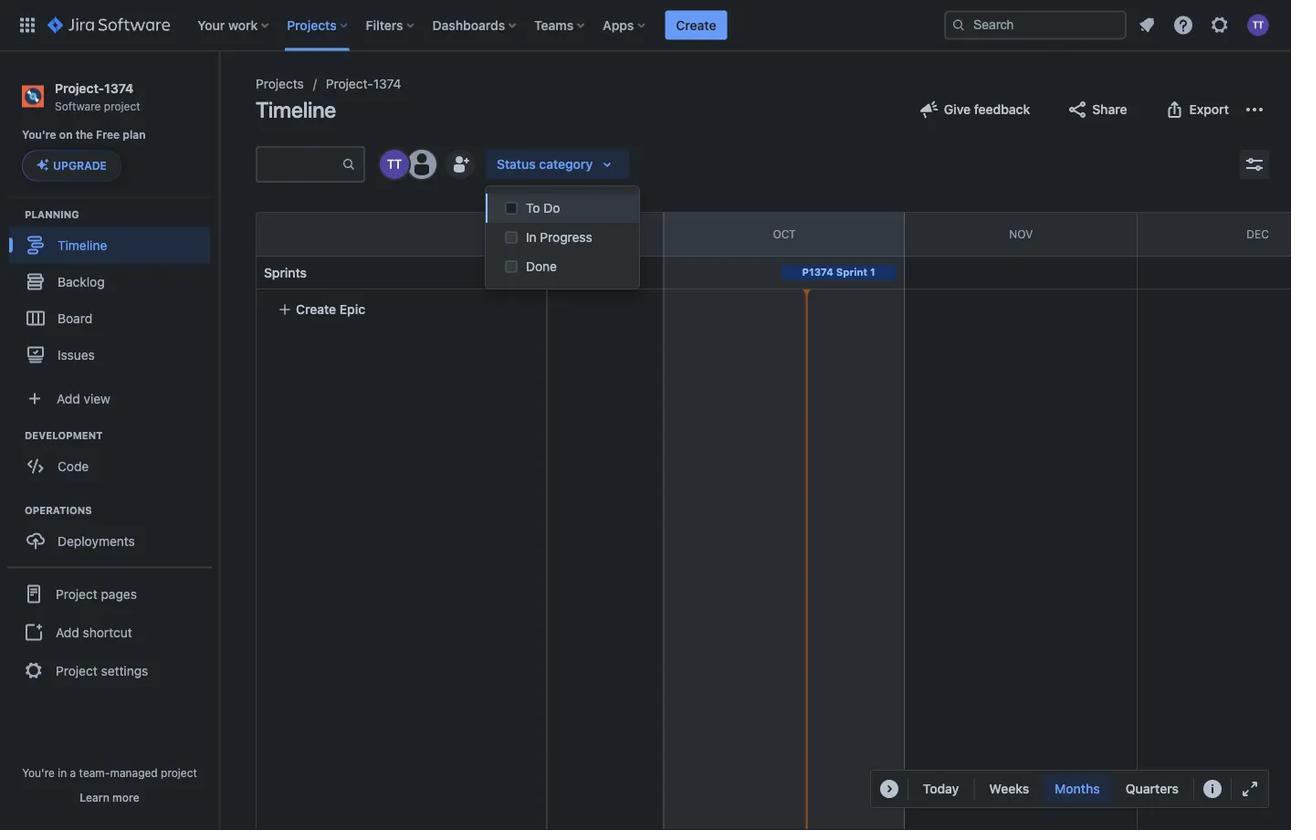Task type: describe. For each thing, give the bounding box(es) containing it.
quarters button
[[1115, 774, 1190, 804]]

planning image
[[3, 203, 25, 225]]

operations image
[[3, 499, 25, 521]]

operations
[[25, 504, 92, 516]]

you're for you're on the free plan
[[22, 128, 56, 141]]

add for add shortcut
[[56, 625, 79, 640]]

status
[[497, 157, 536, 172]]

today button
[[912, 774, 970, 804]]

you're on the free plan
[[22, 128, 146, 141]]

code link
[[9, 448, 210, 484]]

upgrade button
[[23, 151, 120, 180]]

give feedback button
[[908, 95, 1041, 124]]

planning
[[25, 208, 79, 220]]

nov
[[1009, 228, 1033, 240]]

1374 for project-1374
[[373, 76, 401, 91]]

project pages link
[[7, 574, 212, 614]]

export button
[[1153, 95, 1240, 124]]

you're for you're in a team-managed project
[[22, 766, 55, 779]]

months button
[[1044, 774, 1111, 804]]

teams
[[534, 17, 574, 32]]

months
[[1055, 781, 1100, 796]]

free
[[96, 128, 120, 141]]

project-1374
[[326, 76, 401, 91]]

settings
[[101, 663, 148, 678]]

add shortcut button
[[7, 614, 212, 650]]

more
[[112, 791, 139, 804]]

create for create
[[676, 17, 716, 32]]

0 vertical spatial timeline
[[256, 97, 336, 122]]

sep
[[538, 228, 558, 240]]

software
[[55, 99, 101, 112]]

you're in a team-managed project
[[22, 766, 197, 779]]

learn more button
[[80, 790, 139, 805]]

notifications image
[[1136, 14, 1158, 36]]

share image
[[1067, 99, 1089, 121]]

shortcut
[[83, 625, 132, 640]]

add shortcut
[[56, 625, 132, 640]]

apps
[[603, 17, 634, 32]]

give feedback
[[944, 102, 1030, 117]]

share
[[1092, 102, 1127, 117]]

settings image
[[1209, 14, 1231, 36]]

your
[[197, 17, 225, 32]]

in progress
[[526, 230, 592, 245]]

add view
[[57, 391, 110, 406]]

pages
[[101, 586, 137, 601]]

create button
[[665, 11, 727, 40]]

terry turtle image
[[380, 150, 409, 179]]

p1374 sprint 1
[[802, 266, 875, 278]]

development
[[25, 429, 103, 441]]

team-
[[79, 766, 110, 779]]

sidebar navigation image
[[199, 73, 239, 110]]

a
[[70, 766, 76, 779]]

upgrade
[[53, 159, 107, 172]]

dashboards
[[432, 17, 505, 32]]

projects link
[[256, 73, 304, 95]]

1374 for project-1374 software project
[[104, 80, 134, 95]]

dec
[[1247, 228, 1269, 240]]

projects for projects link
[[256, 76, 304, 91]]

Search field
[[944, 11, 1127, 40]]

in
[[526, 230, 537, 245]]

deployments link
[[9, 523, 210, 559]]

sprints
[[264, 265, 307, 280]]

project inside the project-1374 software project
[[104, 99, 140, 112]]

export icon image
[[1164, 99, 1186, 121]]

board
[[58, 310, 92, 325]]

appswitcher icon image
[[16, 14, 38, 36]]

project settings link
[[7, 650, 212, 691]]

learn more
[[80, 791, 139, 804]]

view settings image
[[1244, 153, 1266, 175]]

timeline inside timeline link
[[58, 237, 107, 252]]

legend image
[[1202, 778, 1224, 800]]

project- for project-1374
[[326, 76, 373, 91]]

feedback
[[974, 102, 1030, 117]]

filters
[[366, 17, 403, 32]]



Task type: locate. For each thing, give the bounding box(es) containing it.
project- inside the project-1374 software project
[[55, 80, 104, 95]]

0 horizontal spatial create
[[296, 302, 336, 317]]

0 horizontal spatial timeline
[[58, 237, 107, 252]]

create inside 'button'
[[296, 302, 336, 317]]

project- up software
[[55, 80, 104, 95]]

add people image
[[449, 153, 471, 175]]

1374 inside the project-1374 software project
[[104, 80, 134, 95]]

1 horizontal spatial timeline
[[256, 97, 336, 122]]

oct
[[773, 228, 796, 240]]

add
[[57, 391, 80, 406], [56, 625, 79, 640]]

operations group
[[9, 503, 218, 565]]

project down add shortcut
[[56, 663, 97, 678]]

you're
[[22, 128, 56, 141], [22, 766, 55, 779]]

1 vertical spatial project
[[161, 766, 197, 779]]

project- down projects popup button
[[326, 76, 373, 91]]

category
[[539, 157, 593, 172]]

projects for projects popup button
[[287, 17, 337, 32]]

0 vertical spatial you're
[[22, 128, 56, 141]]

create epic
[[296, 302, 365, 317]]

to
[[526, 200, 540, 216]]

your work
[[197, 17, 258, 32]]

projects button
[[281, 11, 355, 40]]

quarters
[[1126, 781, 1179, 796]]

progress
[[540, 230, 592, 245]]

group containing project pages
[[7, 566, 212, 696]]

timeline link
[[9, 227, 210, 263]]

today
[[923, 781, 959, 796]]

development group
[[9, 428, 218, 490]]

1 vertical spatial create
[[296, 302, 336, 317]]

projects inside popup button
[[287, 17, 337, 32]]

1 vertical spatial timeline
[[58, 237, 107, 252]]

project
[[56, 586, 97, 601], [56, 663, 97, 678]]

export
[[1189, 102, 1229, 117]]

backlog link
[[9, 263, 210, 300]]

add left view in the top left of the page
[[57, 391, 80, 406]]

projects
[[287, 17, 337, 32], [256, 76, 304, 91]]

plan
[[123, 128, 146, 141]]

1 horizontal spatial project
[[161, 766, 197, 779]]

project right managed at the bottom
[[161, 766, 197, 779]]

unassigned image
[[407, 150, 436, 179]]

you're left "on"
[[22, 128, 56, 141]]

code
[[58, 458, 89, 473]]

create left epic
[[296, 302, 336, 317]]

projects up projects link
[[287, 17, 337, 32]]

done
[[526, 259, 557, 274]]

1 vertical spatial you're
[[22, 766, 55, 779]]

add for add view
[[57, 391, 80, 406]]

give
[[944, 102, 971, 117]]

timeline up backlog
[[58, 237, 107, 252]]

managed
[[110, 766, 158, 779]]

deployments
[[58, 533, 135, 548]]

add left shortcut
[[56, 625, 79, 640]]

sprint
[[836, 266, 868, 278]]

in
[[58, 766, 67, 779]]

issues
[[58, 347, 95, 362]]

1 horizontal spatial 1374
[[373, 76, 401, 91]]

0 vertical spatial create
[[676, 17, 716, 32]]

you're left the in
[[22, 766, 55, 779]]

help image
[[1173, 14, 1194, 36]]

planning group
[[9, 207, 218, 378]]

on
[[59, 128, 73, 141]]

jira software image
[[47, 14, 170, 36], [47, 14, 170, 36]]

add inside button
[[56, 625, 79, 640]]

0 horizontal spatial 1374
[[104, 80, 134, 95]]

the
[[76, 128, 93, 141]]

create right apps popup button
[[676, 17, 716, 32]]

weeks button
[[978, 774, 1040, 804]]

learn
[[80, 791, 109, 804]]

project- for project-1374 software project
[[55, 80, 104, 95]]

2 you're from the top
[[22, 766, 55, 779]]

backlog
[[58, 274, 105, 289]]

project up the plan
[[104, 99, 140, 112]]

1 vertical spatial projects
[[256, 76, 304, 91]]

1374 up free at the left top
[[104, 80, 134, 95]]

status category
[[497, 157, 593, 172]]

project pages
[[56, 586, 137, 601]]

banner containing your work
[[0, 0, 1291, 51]]

issues link
[[9, 336, 210, 373]]

1374
[[373, 76, 401, 91], [104, 80, 134, 95]]

weeks
[[989, 781, 1029, 796]]

project-
[[326, 76, 373, 91], [55, 80, 104, 95]]

project up add shortcut
[[56, 586, 97, 601]]

0 vertical spatial project
[[56, 586, 97, 601]]

banner
[[0, 0, 1291, 51]]

view
[[84, 391, 110, 406]]

Search timeline text field
[[258, 148, 342, 181]]

add inside dropdown button
[[57, 391, 80, 406]]

2 project from the top
[[56, 663, 97, 678]]

create epic button
[[267, 293, 535, 326]]

your work button
[[192, 11, 276, 40]]

apps button
[[597, 11, 652, 40]]

project
[[104, 99, 140, 112], [161, 766, 197, 779]]

timeline down projects link
[[256, 97, 336, 122]]

0 horizontal spatial project-
[[55, 80, 104, 95]]

project for project settings
[[56, 663, 97, 678]]

0 vertical spatial add
[[57, 391, 80, 406]]

1374 inside project-1374 link
[[373, 76, 401, 91]]

work
[[228, 17, 258, 32]]

epic
[[340, 302, 365, 317]]

1 vertical spatial project
[[56, 663, 97, 678]]

to do
[[526, 200, 560, 216]]

create for create epic
[[296, 302, 336, 317]]

teams button
[[529, 11, 592, 40]]

1 vertical spatial add
[[56, 625, 79, 640]]

project for project pages
[[56, 586, 97, 601]]

1
[[870, 266, 875, 278]]

add view button
[[11, 380, 208, 417]]

0 horizontal spatial project
[[104, 99, 140, 112]]

0 vertical spatial project
[[104, 99, 140, 112]]

create inside button
[[676, 17, 716, 32]]

development image
[[3, 424, 25, 446]]

group
[[7, 566, 212, 696]]

primary element
[[11, 0, 944, 51]]

do
[[544, 200, 560, 216]]

search image
[[952, 18, 966, 32]]

1374 down the 'filters' popup button
[[373, 76, 401, 91]]

p1374
[[802, 266, 834, 278]]

dashboards button
[[427, 11, 523, 40]]

1 horizontal spatial project-
[[326, 76, 373, 91]]

share button
[[1056, 95, 1138, 124]]

0 vertical spatial projects
[[287, 17, 337, 32]]

create
[[676, 17, 716, 32], [296, 302, 336, 317]]

project settings
[[56, 663, 148, 678]]

status category button
[[486, 150, 629, 179]]

1 you're from the top
[[22, 128, 56, 141]]

timeline
[[256, 97, 336, 122], [58, 237, 107, 252]]

1 project from the top
[[56, 586, 97, 601]]

1 horizontal spatial create
[[676, 17, 716, 32]]

enter full screen image
[[1239, 778, 1261, 800]]

project-1374 software project
[[55, 80, 140, 112]]

filters button
[[360, 11, 421, 40]]

project-1374 link
[[326, 73, 401, 95]]

your profile and settings image
[[1247, 14, 1269, 36]]

projects right sidebar navigation icon
[[256, 76, 304, 91]]

board link
[[9, 300, 210, 336]]



Task type: vqa. For each thing, say whether or not it's contained in the screenshot.
:rocket: image
no



